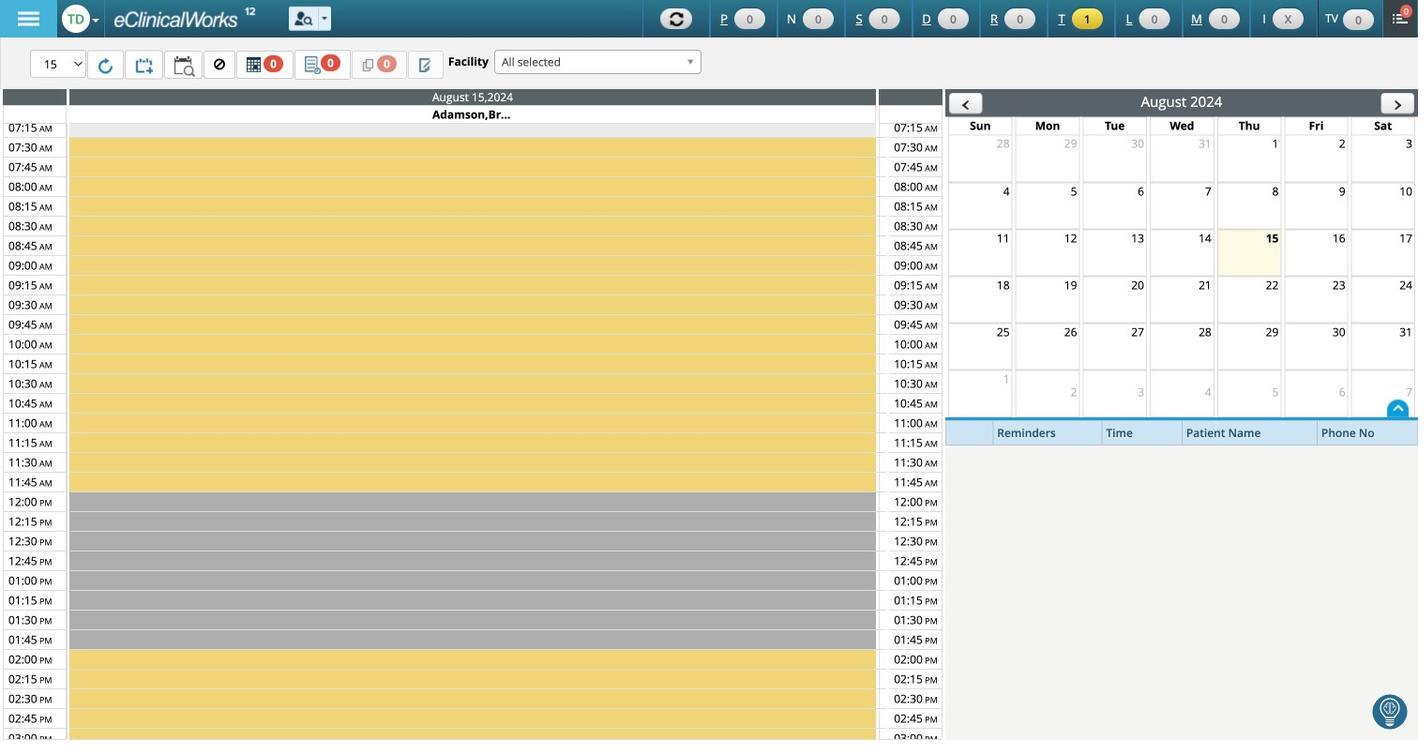 Task type: locate. For each thing, give the bounding box(es) containing it.
bump list image
[[247, 57, 261, 72]]

single appointment image
[[135, 57, 153, 73]]

appointment search & multiple appointment booking image
[[174, 56, 198, 77]]

right single arrow image
[[1391, 91, 1404, 117]]



Task type: describe. For each thing, give the bounding box(es) containing it.
paste appointment image
[[418, 57, 430, 72]]

copy image
[[362, 57, 374, 72]]

refresh scheduler image
[[98, 57, 113, 73]]

block image
[[214, 59, 225, 70]]

left single arrow image
[[959, 91, 973, 117]]

nav image
[[18, 12, 39, 26]]



